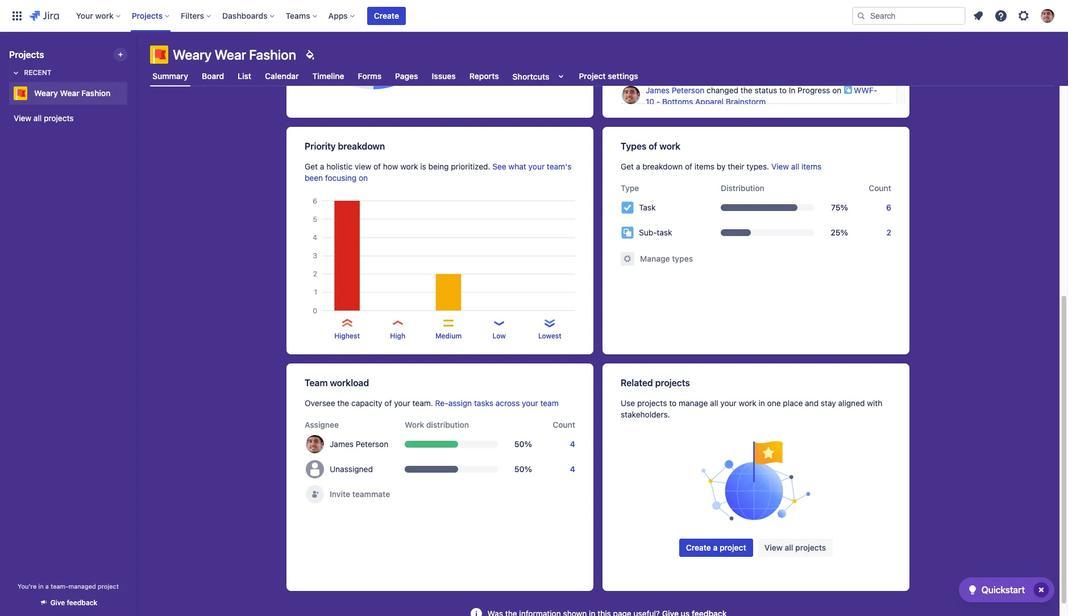 Task type: locate. For each thing, give the bounding box(es) containing it.
0 vertical spatial view all projects link
[[9, 108, 127, 129]]

0 vertical spatial breakdown
[[338, 141, 385, 151]]

1 vertical spatial james
[[330, 439, 354, 449]]

items right types.
[[802, 162, 822, 171]]

james
[[646, 85, 670, 95], [330, 439, 354, 449]]

0 horizontal spatial to
[[670, 398, 677, 408]]

0 horizontal spatial fashion
[[82, 88, 111, 98]]

you're in a team-managed project
[[18, 582, 119, 590]]

0 vertical spatial 50
[[515, 439, 525, 449]]

breakdown down the types of work
[[643, 162, 683, 171]]

on down view
[[359, 173, 368, 183]]

0 vertical spatial weary wear fashion
[[173, 47, 296, 63]]

2 vertical spatial view
[[765, 543, 783, 552]]

highest link
[[335, 331, 360, 341]]

assignee
[[305, 420, 339, 429]]

1 4 from the top
[[570, 439, 576, 449]]

0 vertical spatial the
[[741, 85, 753, 95]]

create inside button
[[686, 543, 712, 552]]

timeline link
[[310, 66, 347, 86]]

1 vertical spatial count
[[553, 420, 576, 429]]

1 horizontal spatial to
[[780, 85, 787, 95]]

unassigned image
[[306, 460, 324, 478]]

1 horizontal spatial weary
[[173, 47, 212, 63]]

peterson
[[672, 85, 705, 95], [356, 439, 389, 449]]

projects
[[132, 11, 163, 20], [9, 49, 44, 60]]

work right the your
[[95, 11, 114, 20]]

2 4 from the top
[[570, 464, 576, 474]]

25 %
[[831, 228, 849, 237]]

invite
[[330, 489, 350, 499]]

1 50 % from the top
[[515, 439, 532, 449]]

1 vertical spatial 4 link
[[570, 464, 576, 474]]

1 horizontal spatial fashion
[[249, 47, 296, 63]]

quickstart button
[[959, 577, 1055, 602]]

0 vertical spatial count
[[869, 183, 892, 193]]

teams button
[[283, 7, 322, 25]]

summary
[[152, 71, 188, 81]]

changed
[[707, 85, 739, 95]]

project inside button
[[720, 543, 747, 552]]

distribution
[[427, 420, 469, 429]]

1 vertical spatial 4
[[570, 464, 576, 474]]

1 horizontal spatial weary wear fashion
[[173, 47, 296, 63]]

1 horizontal spatial in
[[759, 398, 766, 408]]

1 vertical spatial fashion
[[82, 88, 111, 98]]

reports link
[[467, 66, 502, 86]]

0 vertical spatial to
[[780, 85, 787, 95]]

1 horizontal spatial items
[[802, 162, 822, 171]]

of left how
[[374, 162, 381, 171]]

teams
[[286, 11, 310, 20]]

0 vertical spatial 4 link
[[570, 439, 576, 449]]

projects up recent
[[9, 49, 44, 60]]

dashboards
[[222, 11, 268, 20]]

0 vertical spatial wear
[[215, 47, 246, 63]]

0 vertical spatial view
[[14, 113, 31, 123]]

all
[[34, 113, 42, 123], [792, 162, 800, 171], [711, 398, 719, 408], [785, 543, 794, 552]]

filters button
[[178, 7, 216, 25]]

2 50 % from the top
[[515, 464, 532, 474]]

your right what at the top left
[[529, 162, 545, 171]]

manage types link
[[614, 250, 700, 268]]

% for james peterson
[[525, 439, 532, 449]]

1 horizontal spatial project
[[720, 543, 747, 552]]

work left one on the bottom right of page
[[739, 398, 757, 408]]

4 link
[[570, 439, 576, 449], [570, 464, 576, 474]]

0 horizontal spatial view all projects
[[14, 113, 74, 123]]

peterson left changed
[[672, 85, 705, 95]]

wear
[[215, 47, 246, 63], [60, 88, 79, 98]]

the left status
[[741, 85, 753, 95]]

project settings link
[[577, 66, 641, 86]]

items left by
[[695, 162, 715, 171]]

2 4 link from the top
[[570, 464, 576, 474]]

1 vertical spatial view all projects
[[765, 543, 827, 552]]

0 vertical spatial 4
[[570, 439, 576, 449]]

manage
[[640, 254, 670, 263]]

work right 'types'
[[660, 141, 681, 151]]

% for unassigned
[[525, 464, 532, 474]]

priority breakdown
[[305, 141, 385, 151]]

oversee
[[305, 398, 335, 408]]

0 horizontal spatial in
[[38, 582, 44, 590]]

view
[[14, 113, 31, 123], [772, 162, 790, 171], [765, 543, 783, 552]]

1 vertical spatial weary wear fashion
[[34, 88, 111, 98]]

0 horizontal spatial peterson
[[356, 439, 389, 449]]

capacity
[[352, 398, 383, 408]]

1 horizontal spatial peterson
[[672, 85, 705, 95]]

0 horizontal spatial james
[[330, 439, 354, 449]]

shortcuts
[[513, 71, 550, 81]]

4 for james peterson
[[570, 439, 576, 449]]

50 for james peterson
[[515, 439, 525, 449]]

1 horizontal spatial projects
[[132, 11, 163, 20]]

to left in
[[780, 85, 787, 95]]

0 horizontal spatial projects
[[9, 49, 44, 60]]

weary up 'board'
[[173, 47, 212, 63]]

issues link
[[430, 66, 458, 86]]

1 vertical spatial create
[[686, 543, 712, 552]]

1 get from the left
[[305, 162, 318, 171]]

medium image
[[442, 316, 456, 330]]

get down 'types'
[[621, 162, 634, 171]]

apps
[[329, 11, 348, 20]]

pages
[[395, 71, 418, 81]]

your
[[529, 162, 545, 171], [394, 398, 411, 408], [522, 398, 538, 408], [721, 398, 737, 408]]

unassigned
[[330, 464, 373, 474]]

0 vertical spatial project
[[720, 543, 747, 552]]

0 vertical spatial weary
[[173, 47, 212, 63]]

tab list
[[143, 66, 1062, 86]]

medium
[[436, 332, 462, 340]]

feedback
[[67, 598, 97, 607]]

0 vertical spatial james
[[646, 85, 670, 95]]

fashion left add to starred icon
[[82, 88, 111, 98]]

focusing
[[325, 173, 357, 183]]

james for james peterson changed the status to in progress on
[[646, 85, 670, 95]]

give feedback button
[[32, 593, 104, 612]]

across
[[496, 398, 520, 408]]

view all projects
[[14, 113, 74, 123], [765, 543, 827, 552]]

you're
[[18, 582, 37, 590]]

of right capacity
[[385, 398, 392, 408]]

1 vertical spatial view all projects link
[[758, 539, 833, 557]]

issues
[[432, 71, 456, 81]]

stay
[[821, 398, 837, 408]]

fashion up the calendar
[[249, 47, 296, 63]]

0 horizontal spatial view all projects link
[[9, 108, 127, 129]]

to inside 'use projects to manage all your work in one place and stay aligned with stakeholders.'
[[670, 398, 677, 408]]

calendar
[[265, 71, 299, 81]]

your right manage
[[721, 398, 737, 408]]

1 vertical spatial project
[[98, 582, 119, 590]]

add to starred image
[[124, 86, 138, 100]]

priority
[[305, 141, 336, 151]]

the down the workload
[[338, 398, 349, 408]]

4 link for unassigned
[[570, 464, 576, 474]]

1 vertical spatial to
[[670, 398, 677, 408]]

6 link
[[887, 202, 892, 212]]

the
[[741, 85, 753, 95], [338, 398, 349, 408]]

weary down recent
[[34, 88, 58, 98]]

0 horizontal spatial weary
[[34, 88, 58, 98]]

0 vertical spatial create
[[374, 11, 399, 20]]

0 horizontal spatial weary wear fashion
[[34, 88, 111, 98]]

0 horizontal spatial create
[[374, 11, 399, 20]]

75
[[832, 202, 841, 212]]

team workload
[[305, 378, 369, 388]]

board link
[[200, 66, 226, 86]]

board
[[202, 71, 224, 81]]

give feedback
[[50, 598, 97, 607]]

0 vertical spatial peterson
[[672, 85, 705, 95]]

1 vertical spatial on
[[359, 173, 368, 183]]

lowest link
[[539, 331, 562, 341]]

being
[[429, 162, 449, 171]]

1 vertical spatial weary
[[34, 88, 58, 98]]

work inside dropdown button
[[95, 11, 114, 20]]

count up 6
[[869, 183, 892, 193]]

give
[[50, 598, 65, 607]]

james peterson link
[[646, 85, 705, 95]]

types.
[[747, 162, 770, 171]]

1 vertical spatial 50 %
[[515, 464, 532, 474]]

in
[[789, 85, 796, 95]]

projects up sidebar navigation image
[[132, 11, 163, 20]]

1 vertical spatial the
[[338, 398, 349, 408]]

on right progress
[[833, 85, 842, 95]]

0 horizontal spatial get
[[305, 162, 318, 171]]

4 for unassigned
[[570, 464, 576, 474]]

2 get from the left
[[621, 162, 634, 171]]

low image
[[493, 316, 506, 330]]

weary wear fashion
[[173, 47, 296, 63], [34, 88, 111, 98]]

use projects to manage all your work in one place and stay aligned with stakeholders.
[[621, 398, 883, 419]]

1 vertical spatial in
[[38, 582, 44, 590]]

weary
[[173, 47, 212, 63], [34, 88, 58, 98]]

get a holistic view of how work is being prioritized.
[[305, 162, 493, 171]]

1 vertical spatial breakdown
[[643, 162, 683, 171]]

1 vertical spatial 50
[[515, 464, 525, 474]]

0 vertical spatial 50 %
[[515, 439, 532, 449]]

0 horizontal spatial the
[[338, 398, 349, 408]]

1 horizontal spatial wear
[[215, 47, 246, 63]]

breakdown up view
[[338, 141, 385, 151]]

work distribution
[[405, 420, 469, 429]]

dashboards button
[[219, 7, 279, 25]]

0 horizontal spatial breakdown
[[338, 141, 385, 151]]

1 vertical spatial projects
[[9, 49, 44, 60]]

team's
[[547, 162, 572, 171]]

in left one on the bottom right of page
[[759, 398, 766, 408]]

list
[[238, 71, 251, 81]]

create inside "button"
[[374, 11, 399, 20]]

your left team.
[[394, 398, 411, 408]]

0 horizontal spatial wear
[[60, 88, 79, 98]]

work
[[95, 11, 114, 20], [660, 141, 681, 151], [401, 162, 418, 171], [739, 398, 757, 408]]

to
[[780, 85, 787, 95], [670, 398, 677, 408]]

1 vertical spatial peterson
[[356, 439, 389, 449]]

50 % for unassigned
[[515, 464, 532, 474]]

pages link
[[393, 66, 421, 86]]

james right james peterson image
[[330, 439, 354, 449]]

weary wear fashion up list at the top of the page
[[173, 47, 296, 63]]

0 horizontal spatial on
[[359, 173, 368, 183]]

0 horizontal spatial count
[[553, 420, 576, 429]]

peterson for james peterson
[[356, 439, 389, 449]]

0 vertical spatial on
[[833, 85, 842, 95]]

1 horizontal spatial view all projects
[[765, 543, 827, 552]]

0 vertical spatial in
[[759, 398, 766, 408]]

fashion
[[249, 47, 296, 63], [82, 88, 111, 98]]

shortcuts button
[[511, 66, 570, 86]]

in right you're
[[38, 582, 44, 590]]

a inside button
[[714, 543, 718, 552]]

1 horizontal spatial james
[[646, 85, 670, 95]]

your profile and settings image
[[1041, 9, 1055, 22]]

james right james peterson icon
[[646, 85, 670, 95]]

1 50 from the top
[[515, 439, 525, 449]]

create for create a project
[[686, 543, 712, 552]]

jira image
[[30, 9, 59, 22], [30, 9, 59, 22]]

1 vertical spatial wear
[[60, 88, 79, 98]]

banner
[[0, 0, 1069, 32]]

0 horizontal spatial items
[[695, 162, 715, 171]]

team-
[[51, 582, 69, 590]]

dismiss quickstart image
[[1033, 581, 1051, 599]]

0 vertical spatial view all projects
[[14, 113, 74, 123]]

all inside 'use projects to manage all your work in one place and stay aligned with stakeholders.'
[[711, 398, 719, 408]]

check image
[[966, 583, 980, 597]]

weary wear fashion down recent
[[34, 88, 111, 98]]

in inside 'use projects to manage all your work in one place and stay aligned with stakeholders.'
[[759, 398, 766, 408]]

1 horizontal spatial create
[[686, 543, 712, 552]]

count down team
[[553, 420, 576, 429]]

0 vertical spatial projects
[[132, 11, 163, 20]]

peterson up unassigned
[[356, 439, 389, 449]]

view all projects for rightmost view all projects link
[[765, 543, 827, 552]]

1 horizontal spatial count
[[869, 183, 892, 193]]

get up the been
[[305, 162, 318, 171]]

on inside the see what your team's been focusing on
[[359, 173, 368, 183]]

settings image
[[1018, 9, 1031, 22]]

view all projects link
[[9, 108, 127, 129], [758, 539, 833, 557]]

a
[[320, 162, 324, 171], [636, 162, 641, 171], [714, 543, 718, 552], [45, 582, 49, 590]]

get for get a breakdown of items by their types. view all items
[[621, 162, 634, 171]]

2 50 from the top
[[515, 464, 525, 474]]

1 4 link from the top
[[570, 439, 576, 449]]

1 horizontal spatial view all projects link
[[758, 539, 833, 557]]

1 horizontal spatial get
[[621, 162, 634, 171]]

to left manage
[[670, 398, 677, 408]]

set background color image
[[303, 48, 317, 61]]



Task type: describe. For each thing, give the bounding box(es) containing it.
high image
[[391, 316, 405, 330]]

james peterson image
[[622, 86, 640, 104]]

work inside 'use projects to manage all your work in one place and stay aligned with stakeholders.'
[[739, 398, 757, 408]]

re-assign tasks across your team link
[[435, 398, 559, 408]]

related projects
[[621, 378, 690, 388]]

with
[[868, 398, 883, 408]]

james peterson
[[330, 439, 389, 449]]

forms link
[[356, 66, 384, 86]]

what
[[509, 162, 527, 171]]

50 % for james peterson
[[515, 439, 532, 449]]

4 link for james peterson
[[570, 439, 576, 449]]

projects inside dropdown button
[[132, 11, 163, 20]]

been
[[305, 173, 323, 183]]

weary wear fashion link
[[9, 82, 123, 105]]

projects button
[[128, 7, 174, 25]]

sidebar navigation image
[[124, 46, 149, 68]]

place
[[784, 398, 803, 408]]

1 items from the left
[[695, 162, 715, 171]]

lowest image
[[543, 316, 557, 330]]

view all projects for the topmost view all projects link
[[14, 113, 74, 123]]

% for sub-task
[[841, 228, 849, 237]]

teammate
[[353, 489, 390, 499]]

forms
[[358, 71, 382, 81]]

% for task
[[841, 202, 849, 212]]

count for types of work
[[869, 183, 892, 193]]

create project image
[[116, 50, 125, 59]]

your inside 'use projects to manage all your work in one place and stay aligned with stakeholders.'
[[721, 398, 737, 408]]

list link
[[236, 66, 254, 86]]

progress
[[798, 85, 831, 95]]

filters
[[181, 11, 204, 20]]

settings
[[608, 71, 639, 81]]

quickstart
[[982, 585, 1026, 595]]

low
[[493, 332, 506, 340]]

25
[[831, 228, 841, 237]]

manage
[[679, 398, 708, 408]]

help image
[[995, 9, 1009, 22]]

2 link
[[887, 228, 892, 237]]

get a breakdown of items by their types. view all items
[[621, 162, 822, 171]]

your left team
[[522, 398, 538, 408]]

workload
[[330, 378, 369, 388]]

assign
[[449, 398, 472, 408]]

james peterson image
[[306, 435, 324, 453]]

create for create
[[374, 11, 399, 20]]

see what your team's been focusing on
[[305, 162, 572, 183]]

view for rightmost view all projects link
[[765, 543, 783, 552]]

50 for unassigned
[[515, 464, 525, 474]]

project
[[579, 71, 606, 81]]

reports
[[470, 71, 499, 81]]

1 horizontal spatial the
[[741, 85, 753, 95]]

get for get a holistic view of how work is being prioritized.
[[305, 162, 318, 171]]

6
[[887, 202, 892, 212]]

james peterson changed the status to in progress on
[[646, 85, 844, 95]]

1 horizontal spatial on
[[833, 85, 842, 95]]

stakeholders.
[[621, 410, 670, 419]]

oversee the capacity of your team. re-assign tasks across your team
[[305, 398, 559, 408]]

sub-task
[[639, 228, 673, 237]]

highest image
[[340, 316, 354, 330]]

your
[[76, 11, 93, 20]]

status
[[755, 85, 778, 95]]

banner containing your work
[[0, 0, 1069, 32]]

notifications image
[[972, 9, 986, 22]]

view
[[355, 162, 372, 171]]

related
[[621, 378, 653, 388]]

manage types
[[640, 254, 693, 263]]

create button
[[367, 7, 406, 25]]

primary element
[[7, 0, 853, 32]]

0 vertical spatial fashion
[[249, 47, 296, 63]]

a for breakdown
[[636, 162, 641, 171]]

your inside the see what your team's been focusing on
[[529, 162, 545, 171]]

create a project button
[[680, 539, 754, 557]]

see what your team's been focusing on link
[[305, 162, 572, 183]]

type
[[621, 183, 640, 193]]

aligned
[[839, 398, 865, 408]]

is
[[420, 162, 426, 171]]

team
[[305, 378, 328, 388]]

0 horizontal spatial project
[[98, 582, 119, 590]]

search image
[[857, 11, 866, 20]]

Search field
[[853, 7, 966, 25]]

types of work
[[621, 141, 681, 151]]

view all items link
[[772, 162, 822, 171]]

high link
[[390, 331, 406, 341]]

apps button
[[325, 7, 359, 25]]

75 %
[[832, 202, 849, 212]]

1 horizontal spatial breakdown
[[643, 162, 683, 171]]

invite teammate button
[[299, 485, 397, 503]]

of left by
[[685, 162, 693, 171]]

1 vertical spatial view
[[772, 162, 790, 171]]

your work
[[76, 11, 114, 20]]

collapse recent projects image
[[9, 66, 23, 80]]

tab list containing summary
[[143, 66, 1062, 86]]

2 items from the left
[[802, 162, 822, 171]]

work left is
[[401, 162, 418, 171]]

recent
[[24, 68, 52, 77]]

create a project
[[686, 543, 747, 552]]

how
[[383, 162, 398, 171]]

task
[[639, 202, 656, 212]]

projects inside 'use projects to manage all your work in one place and stay aligned with stakeholders.'
[[638, 398, 667, 408]]

view for the topmost view all projects link
[[14, 113, 31, 123]]

count for team workload
[[553, 420, 576, 429]]

re-
[[435, 398, 449, 408]]

of right 'types'
[[649, 141, 658, 151]]

invite teammate
[[330, 489, 390, 499]]

calendar link
[[263, 66, 301, 86]]

low link
[[493, 331, 506, 341]]

peterson for james peterson changed the status to in progress on
[[672, 85, 705, 95]]

james for james peterson
[[330, 439, 354, 449]]

see
[[493, 162, 507, 171]]

types
[[621, 141, 647, 151]]

one
[[768, 398, 781, 408]]

appswitcher icon image
[[10, 9, 24, 22]]

a for project
[[714, 543, 718, 552]]

tasks
[[474, 398, 494, 408]]

team.
[[413, 398, 433, 408]]

sub-
[[639, 228, 657, 237]]

a for holistic
[[320, 162, 324, 171]]

by
[[717, 162, 726, 171]]



Task type: vqa. For each thing, say whether or not it's contained in the screenshot.
the Count
yes



